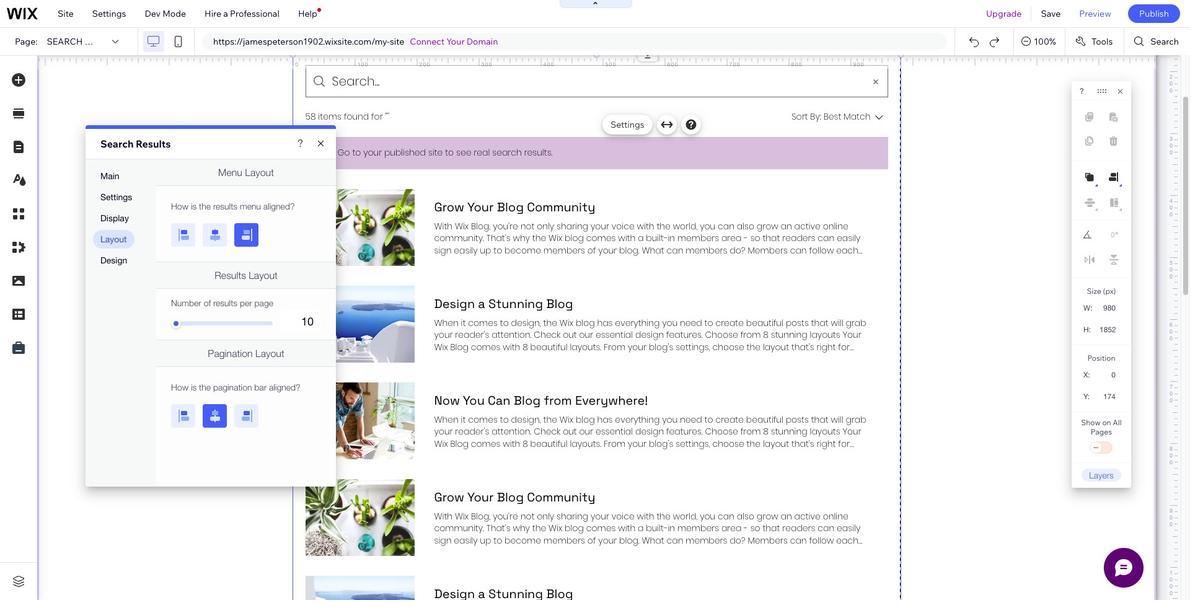 Task type: describe. For each thing, give the bounding box(es) containing it.
mode
[[163, 8, 186, 19]]

1 horizontal spatial settings
[[611, 119, 645, 130]]

site
[[390, 36, 404, 47]]

professional
[[230, 8, 280, 19]]

results
[[85, 36, 123, 47]]

100% button
[[1014, 28, 1065, 55]]

site
[[58, 8, 74, 19]]

0 horizontal spatial settings
[[92, 8, 126, 19]]

size (px)
[[1087, 286, 1116, 296]]

search results
[[47, 36, 123, 47]]

search button
[[1125, 28, 1190, 55]]

search
[[47, 36, 83, 47]]

100%
[[1034, 36, 1056, 47]]

a
[[223, 8, 228, 19]]

tools
[[1092, 36, 1113, 47]]

0
[[295, 61, 299, 68]]

help
[[298, 8, 317, 19]]

your
[[447, 36, 465, 47]]

y:
[[1084, 392, 1090, 401]]

https://jamespeterson1902.wixsite.com/my-
[[213, 36, 390, 47]]

show
[[1081, 418, 1101, 427]]

500
[[605, 61, 617, 68]]

preview
[[1080, 8, 1112, 19]]

search for search
[[1151, 36, 1179, 47]]

700
[[729, 61, 741, 68]]

publish button
[[1128, 4, 1180, 23]]

°
[[1116, 231, 1119, 239]]

x:
[[1084, 371, 1090, 379]]

dev mode
[[145, 8, 186, 19]]

position
[[1088, 353, 1116, 363]]

600
[[667, 61, 679, 68]]

show on all pages
[[1081, 418, 1122, 436]]

save
[[1041, 8, 1061, 19]]



Task type: vqa. For each thing, say whether or not it's contained in the screenshot.
&
no



Task type: locate. For each thing, give the bounding box(es) containing it.
save button
[[1032, 0, 1070, 27]]

0 vertical spatial settings
[[92, 8, 126, 19]]

None text field
[[1099, 227, 1115, 243], [1097, 299, 1121, 316], [1097, 321, 1121, 338], [1097, 366, 1121, 383], [1096, 388, 1121, 405], [1099, 227, 1115, 243], [1097, 299, 1121, 316], [1097, 321, 1121, 338], [1097, 366, 1121, 383], [1096, 388, 1121, 405]]

? button
[[1080, 87, 1084, 95]]

search down the publish button
[[1151, 36, 1179, 47]]

all
[[1113, 418, 1122, 427]]

?
[[1080, 87, 1084, 95]]

(px)
[[1103, 286, 1116, 296]]

connect
[[410, 36, 445, 47]]

400
[[543, 61, 555, 68]]

200
[[419, 61, 431, 68]]

domain
[[467, 36, 498, 47]]

100
[[357, 61, 369, 68]]

search
[[1151, 36, 1179, 47], [100, 138, 134, 150]]

search for search results
[[100, 138, 134, 150]]

on
[[1103, 418, 1111, 427]]

layers button
[[1082, 469, 1122, 482]]

300
[[481, 61, 493, 68]]

results
[[136, 138, 171, 150]]

publish
[[1139, 8, 1169, 19]]

preview button
[[1070, 0, 1121, 27]]

hire
[[205, 8, 221, 19]]

hire a professional
[[205, 8, 280, 19]]

tools button
[[1066, 28, 1124, 55]]

settings
[[92, 8, 126, 19], [611, 119, 645, 130]]

pages
[[1091, 427, 1112, 436]]

1 vertical spatial search
[[100, 138, 134, 150]]

1 vertical spatial settings
[[611, 119, 645, 130]]

search left results
[[100, 138, 134, 150]]

https://jamespeterson1902.wixsite.com/my-site connect your domain
[[213, 36, 498, 47]]

size
[[1087, 286, 1102, 296]]

h:
[[1084, 325, 1091, 334]]

layers
[[1089, 470, 1114, 480]]

search results
[[100, 138, 171, 150]]

dev
[[145, 8, 161, 19]]

900
[[853, 61, 865, 68]]

switch
[[1089, 440, 1114, 457]]

w:
[[1084, 304, 1093, 312]]

800
[[791, 61, 803, 68]]

upgrade
[[986, 8, 1022, 19]]

0 vertical spatial search
[[1151, 36, 1179, 47]]

0 horizontal spatial search
[[100, 138, 134, 150]]

1 horizontal spatial search
[[1151, 36, 1179, 47]]

search inside button
[[1151, 36, 1179, 47]]



